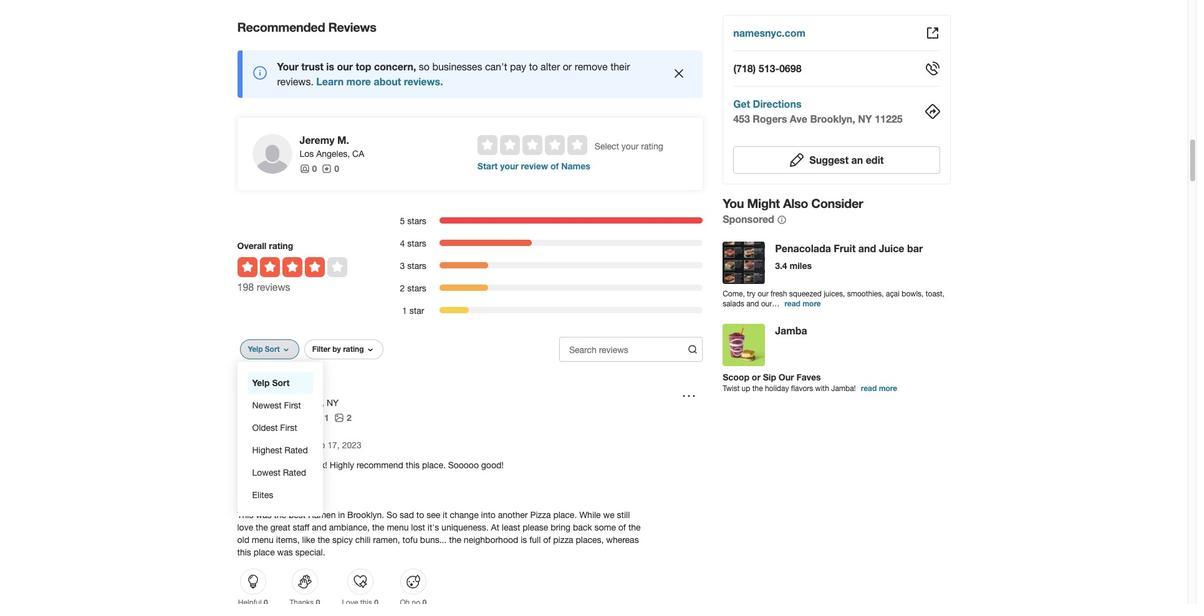 Task type: describe. For each thing, give the bounding box(es) containing it.
yelp sort for yelp sort button
[[252, 378, 290, 388]]

the down uniqueness.
[[449, 535, 461, 545]]

jeremy
[[300, 134, 334, 146]]

you might also consider
[[723, 196, 863, 211]]

sort for yelp sort button
[[272, 378, 290, 388]]

rating for select your rating
[[641, 141, 663, 151]]

16 chevron down v2 image for yelp sort
[[281, 345, 291, 355]]

1 horizontal spatial reviews.
[[404, 75, 443, 87]]

reviews for 198 reviews
[[257, 282, 290, 293]]

first for newest first
[[284, 401, 301, 411]]

search image
[[688, 345, 698, 355]]

great
[[270, 523, 290, 533]]

0 vertical spatial of
[[551, 161, 559, 171]]

(no rating) image
[[477, 135, 587, 155]]

good!
[[481, 461, 504, 471]]

jamba!
[[831, 385, 856, 393]]

it's
[[428, 523, 439, 533]]

more for read
[[803, 299, 821, 309]]

newest first
[[252, 401, 301, 411]]

so
[[387, 510, 397, 520]]

4 (0 reactions) element from the left
[[422, 598, 427, 605]]

you
[[723, 196, 744, 211]]

info alert
[[237, 50, 703, 98]]

453
[[733, 113, 750, 125]]

filter reviews by 1 star rating element
[[387, 305, 703, 317]]

flavors
[[791, 385, 813, 393]]

trust
[[301, 60, 324, 72]]

to inside so businesses can't pay to alter or remove their reviews.
[[529, 61, 538, 72]]

miles
[[790, 261, 812, 271]]

back
[[573, 523, 592, 533]]

photo of jeremy m. image
[[252, 134, 292, 174]]

is for back!
[[297, 461, 304, 471]]

24 phone v2 image
[[925, 61, 940, 76]]

love
[[237, 523, 253, 533]]

up
[[742, 385, 750, 393]]

penacolada
[[775, 243, 831, 254]]

(718) 513-0698
[[733, 62, 802, 74]]

2 vertical spatial of
[[543, 535, 551, 545]]

start
[[477, 161, 498, 171]]

also
[[783, 196, 808, 211]]

in
[[338, 510, 345, 520]]

oldest
[[252, 423, 278, 433]]

elites button
[[247, 484, 313, 507]]

place
[[254, 548, 275, 558]]

2 stars
[[400, 284, 426, 293]]

edited:
[[237, 461, 265, 471]]

scoop
[[723, 372, 749, 383]]

try
[[747, 290, 756, 299]]

alter
[[541, 61, 560, 72]]

into
[[481, 510, 496, 520]]

your for select
[[622, 141, 639, 151]]

3.4
[[775, 261, 787, 271]]

the right like
[[318, 535, 330, 545]]

5 star rating image
[[237, 439, 305, 452]]

faves
[[796, 372, 821, 383]]

about
[[374, 75, 401, 87]]

read inside scoop or sip our faves twist up the holiday flavors with jamba! read more
[[861, 384, 877, 393]]

yelp for yelp sort dropdown button
[[248, 345, 263, 354]]

is for our
[[326, 60, 334, 72]]

our inside come, try our fresh squeezed juices, smoothies, açai bowls, toast, salads and our…
[[758, 290, 769, 299]]

select your rating
[[595, 141, 663, 151]]

newest
[[252, 401, 282, 411]]

ramen inside this was the best ramen in brooklyn. so sad to see it change into another pizza place. while we still love the great staff and ambiance, the menu lost it's uniqueness. at least please bring back some of the old menu items, like the spicy chili ramen, tofu buns... the neighborhood is full of pizza places, whereas this place was special.
[[308, 510, 336, 520]]

24 external link v2 image
[[925, 26, 940, 41]]

0 horizontal spatial read
[[785, 299, 800, 309]]

1 horizontal spatial was
[[277, 548, 293, 558]]

oldest first button
[[247, 417, 313, 439]]

ave
[[790, 113, 807, 125]]

some
[[594, 523, 616, 533]]

rating element
[[477, 135, 587, 155]]

bring
[[551, 523, 571, 533]]

the down still
[[628, 523, 641, 533]]

learn
[[316, 75, 344, 87]]

16 friends v2 image
[[300, 164, 310, 174]]

might
[[747, 196, 780, 211]]

back!
[[306, 461, 327, 471]]

1 horizontal spatial read more link
[[861, 384, 897, 393]]

squeezed
[[789, 290, 822, 299]]

and inside this was the best ramen in brooklyn. so sad to see it change into another pizza place. while we still love the great staff and ambiance, the menu lost it's uniqueness. at least please bring back some of the old menu items, like the spicy chili ramen, tofu buns... the neighborhood is full of pizza places, whereas this place was special.
[[312, 523, 327, 533]]

an
[[851, 154, 863, 166]]

m. for max m.
[[308, 383, 319, 395]]

businesses
[[432, 61, 482, 72]]

jamba link
[[775, 325, 807, 337]]

staff
[[293, 523, 310, 533]]

learn more about reviews.
[[316, 75, 443, 87]]

salads
[[723, 300, 744, 309]]

least
[[502, 523, 520, 533]]

sep 17, 2023
[[310, 441, 361, 451]]

ny inside max m. new york, ny
[[327, 398, 339, 408]]

1 star
[[402, 306, 424, 316]]

fruit
[[834, 243, 856, 254]]

can't
[[485, 61, 507, 72]]

and inside come, try our fresh squeezed juices, smoothies, açai bowls, toast, salads and our…
[[746, 300, 759, 309]]

at
[[491, 523, 499, 533]]

whereas
[[606, 535, 639, 545]]

jamba image
[[723, 324, 765, 367]]

filter reviews by 4 stars rating element
[[387, 237, 703, 250]]

top
[[356, 60, 371, 72]]

9
[[297, 413, 302, 423]]

menu image
[[682, 389, 697, 404]]

bar
[[907, 243, 923, 254]]

0 vertical spatial read more link
[[785, 299, 821, 309]]

reviews element
[[322, 163, 339, 175]]

sep
[[310, 441, 325, 451]]

place. inside this was the best ramen in brooklyn. so sad to see it change into another pizza place. while we still love the great staff and ambiance, the menu lost it's uniqueness. at least please bring back some of the old menu items, like the spicy chili ramen, tofu buns... the neighborhood is full of pizza places, whereas this place was special.
[[553, 510, 577, 520]]

filter
[[312, 345, 330, 354]]

or inside so businesses can't pay to alter or remove their reviews.
[[563, 61, 572, 72]]

their
[[610, 61, 630, 72]]

the right love
[[256, 523, 268, 533]]

pay
[[510, 61, 526, 72]]

this
[[237, 510, 253, 520]]

yelp sort button
[[247, 372, 313, 395]]

(718)
[[733, 62, 756, 74]]

m. for jeremy m.
[[337, 134, 349, 146]]

namesnyc.com
[[733, 27, 806, 39]]

newest first button
[[247, 395, 313, 417]]

rating for filter by rating
[[343, 345, 364, 354]]

toast,
[[926, 290, 945, 299]]

places,
[[576, 535, 604, 545]]

brooklyn.
[[347, 510, 384, 520]]

filter reviews by 5 stars rating element
[[387, 215, 703, 227]]

overall
[[237, 241, 266, 251]]

filter by rating button
[[304, 340, 383, 360]]

16 review v2 image
[[322, 164, 332, 174]]

to inside this was the best ramen in brooklyn. so sad to see it change into another pizza place. while we still love the great staff and ambiance, the menu lost it's uniqueness. at least please bring back some of the old menu items, like the spicy chili ramen, tofu buns... the neighborhood is full of pizza places, whereas this place was special.
[[416, 510, 424, 520]]

0 horizontal spatial was
[[256, 510, 271, 520]]

3 (0 reactions) element from the left
[[374, 598, 378, 605]]

review
[[521, 161, 548, 171]]

1 (0 reactions) element from the left
[[264, 598, 268, 605]]

oldest first
[[252, 423, 297, 433]]

the up ramen,
[[372, 523, 384, 533]]

edited: ramen is back! highly recommend this place. sooooo good!
[[237, 461, 504, 471]]

2 for 2
[[347, 413, 351, 423]]

rated for lowest rated
[[283, 468, 306, 478]]

this inside this was the best ramen in brooklyn. so sad to see it change into another pizza place. while we still love the great staff and ambiance, the menu lost it's uniqueness. at least please bring back some of the old menu items, like the spicy chili ramen, tofu buns... the neighborhood is full of pizza places, whereas this place was special.
[[237, 548, 251, 558]]

0698
[[779, 62, 802, 74]]

filter reviews by 2 stars rating element
[[387, 282, 703, 295]]

penacolada fruit and juice bar image
[[723, 242, 765, 284]]



Task type: vqa. For each thing, say whether or not it's contained in the screenshot.
Stars
yes



Task type: locate. For each thing, give the bounding box(es) containing it.
was right this in the bottom left of the page
[[256, 510, 271, 520]]

stars for 2 stars
[[407, 284, 426, 293]]

1 vertical spatial is
[[297, 461, 304, 471]]

0 vertical spatial first
[[284, 401, 301, 411]]

m. up the angeles,
[[337, 134, 349, 146]]

2 down 3 at left
[[400, 284, 405, 293]]

and up like
[[312, 523, 327, 533]]

place.
[[422, 461, 446, 471], [553, 510, 577, 520]]

1 horizontal spatial 0
[[334, 163, 339, 174]]

place. left sooooo in the bottom of the page
[[422, 461, 446, 471]]

or right alter
[[563, 61, 572, 72]]

filter reviews by 3 stars rating element
[[387, 260, 703, 272]]

chili
[[355, 535, 371, 545]]

still
[[617, 510, 630, 520]]

sort up 'newest first' button
[[272, 378, 290, 388]]

jeremy m. los angeles, ca
[[300, 134, 364, 159]]

this was the best ramen in brooklyn. so sad to see it change into another pizza place. while we still love the great staff and ambiance, the menu lost it's uniqueness. at least please bring back some of the old menu items, like the spicy chili ramen, tofu buns... the neighborhood is full of pizza places, whereas this place was special.
[[237, 510, 641, 558]]

(0 reactions) element down ramen,
[[374, 598, 378, 605]]

2 inside photos element
[[347, 413, 351, 423]]

first right oldest
[[280, 423, 297, 433]]

0 vertical spatial reviews
[[257, 282, 290, 293]]

more down squeezed
[[803, 299, 821, 309]]

11
[[319, 413, 329, 423]]

0 horizontal spatial our
[[337, 60, 353, 72]]

so
[[419, 61, 430, 72]]

1 horizontal spatial ramen
[[308, 510, 336, 520]]

tofu
[[402, 535, 418, 545]]

1 horizontal spatial rating
[[343, 345, 364, 354]]

ny inside 'get directions 453 rogers ave brooklyn, ny 11225'
[[858, 113, 872, 125]]

select
[[595, 141, 619, 151]]

1 vertical spatial your
[[500, 161, 519, 171]]

0 vertical spatial and
[[858, 243, 876, 254]]

and right fruit
[[858, 243, 876, 254]]

place. up bring
[[553, 510, 577, 520]]

jamba
[[775, 325, 807, 337]]

sort inside button
[[272, 378, 290, 388]]

ramen,
[[373, 535, 400, 545]]

0 vertical spatial was
[[256, 510, 271, 520]]

1 vertical spatial ny
[[327, 398, 339, 408]]

our…
[[761, 300, 780, 309]]

yelp inside dropdown button
[[248, 345, 263, 354]]

yelp inside button
[[252, 378, 270, 388]]

16 chevron down v2 image
[[281, 345, 291, 355], [365, 345, 375, 355]]

2 vertical spatial is
[[521, 535, 527, 545]]

0 vertical spatial or
[[563, 61, 572, 72]]

(0 reactions) element down special.
[[316, 598, 320, 605]]

198
[[237, 282, 254, 293]]

rating right by
[[343, 345, 364, 354]]

ramen down highest rated
[[267, 461, 295, 471]]

0 vertical spatial sort
[[265, 345, 280, 354]]

0 horizontal spatial 2
[[347, 413, 351, 423]]

m. inside max m. new york, ny
[[308, 383, 319, 395]]

yelp sort up newest
[[252, 378, 290, 388]]

the right up
[[752, 385, 763, 393]]

0 horizontal spatial 0
[[312, 163, 317, 174]]

1 vertical spatial place.
[[553, 510, 577, 520]]

1 vertical spatial and
[[746, 300, 759, 309]]

suggest
[[809, 154, 849, 166]]

1 horizontal spatial read
[[861, 384, 877, 393]]

1 vertical spatial to
[[416, 510, 424, 520]]

m.
[[337, 134, 349, 146], [308, 383, 319, 395]]

bowls,
[[902, 290, 924, 299]]

is inside info alert
[[326, 60, 334, 72]]

16 chevron down v2 image inside filter by rating popup button
[[365, 345, 375, 355]]

0 horizontal spatial to
[[416, 510, 424, 520]]

1 vertical spatial reviews
[[599, 345, 628, 355]]

0 vertical spatial rating
[[641, 141, 663, 151]]

1 vertical spatial ramen
[[308, 510, 336, 520]]

yelp for yelp sort button
[[252, 378, 270, 388]]

this
[[406, 461, 420, 471], [237, 548, 251, 558]]

1 horizontal spatial or
[[752, 372, 761, 383]]

None radio
[[522, 135, 542, 155], [545, 135, 565, 155], [567, 135, 587, 155], [522, 135, 542, 155], [545, 135, 565, 155], [567, 135, 587, 155]]

2 for 2 stars
[[400, 284, 405, 293]]

513-
[[759, 62, 779, 74]]

1 vertical spatial first
[[280, 423, 297, 433]]

0 vertical spatial m.
[[337, 134, 349, 146]]

sooooo
[[448, 461, 479, 471]]

0 vertical spatial this
[[406, 461, 420, 471]]

penacolada fruit and juice bar 3.4 miles
[[775, 243, 923, 271]]

rated left the "sep"
[[285, 446, 308, 456]]

to right the pay
[[529, 61, 538, 72]]

recommend
[[357, 461, 403, 471]]

1 vertical spatial or
[[752, 372, 761, 383]]

0 horizontal spatial rating
[[269, 241, 293, 251]]

0 horizontal spatial is
[[297, 461, 304, 471]]

your right select
[[622, 141, 639, 151]]

first for oldest first
[[280, 423, 297, 433]]

1 0 from the left
[[312, 163, 317, 174]]

search reviews
[[569, 345, 628, 355]]

juice
[[879, 243, 904, 254]]

0 right 16 review v2 image
[[334, 163, 339, 174]]

uniqueness.
[[441, 523, 489, 533]]

highest rated
[[252, 446, 308, 456]]

2 horizontal spatial more
[[879, 384, 897, 393]]

198 reviews
[[237, 282, 290, 293]]

reviews
[[328, 19, 376, 34]]

(0 reactions) element down buns...
[[422, 598, 427, 605]]

york,
[[305, 398, 324, 408]]

our right try at top right
[[758, 290, 769, 299]]

learn more about reviews. link
[[316, 75, 443, 87]]

0 vertical spatial place.
[[422, 461, 446, 471]]

and down try at top right
[[746, 300, 759, 309]]

stars right 3 at left
[[407, 261, 426, 271]]

1 vertical spatial menu
[[252, 535, 274, 545]]

0 vertical spatial to
[[529, 61, 538, 72]]

16 chevron down v2 image right filter by rating
[[365, 345, 375, 355]]

twist
[[723, 385, 740, 393]]

0 horizontal spatial reviews.
[[277, 76, 314, 87]]

None radio
[[477, 135, 497, 155], [500, 135, 520, 155], [477, 135, 497, 155], [500, 135, 520, 155]]

stars right 5
[[407, 216, 426, 226]]

to up lost
[[416, 510, 424, 520]]

smoothies,
[[847, 290, 884, 299]]

rating right select
[[641, 141, 663, 151]]

stars up star
[[407, 284, 426, 293]]

rating up 4 star rating image
[[269, 241, 293, 251]]

1 horizontal spatial ny
[[858, 113, 872, 125]]

this down old
[[237, 548, 251, 558]]

of up whereas
[[618, 523, 626, 533]]

1 vertical spatial yelp
[[252, 378, 270, 388]]

1 horizontal spatial is
[[326, 60, 334, 72]]

0 vertical spatial read
[[785, 299, 800, 309]]

0 vertical spatial rated
[[285, 446, 308, 456]]

1 vertical spatial m.
[[308, 383, 319, 395]]

1 horizontal spatial 2
[[400, 284, 405, 293]]

0 horizontal spatial m.
[[308, 383, 319, 395]]

0 for reviews element
[[334, 163, 339, 174]]

ca
[[352, 149, 364, 159]]

4 stars from the top
[[407, 284, 426, 293]]

the inside scoop or sip our faves twist up the holiday flavors with jamba! read more
[[752, 385, 763, 393]]

yelp sort button
[[240, 340, 299, 360]]

read
[[785, 299, 800, 309], [861, 384, 877, 393]]

  text field
[[559, 337, 703, 362]]

stars right 4
[[407, 239, 426, 249]]

suggest an edit
[[809, 154, 884, 166]]

2 vertical spatial and
[[312, 523, 327, 533]]

0 vertical spatial yelp sort
[[248, 345, 280, 354]]

ny left 11225
[[858, 113, 872, 125]]

0 vertical spatial more
[[346, 75, 371, 87]]

namesnyc.com link
[[733, 27, 806, 39]]

1 vertical spatial was
[[277, 548, 293, 558]]

reviews right search
[[599, 345, 628, 355]]

ambiance,
[[329, 523, 370, 533]]

names
[[561, 161, 590, 171]]

24 info v2 image
[[252, 66, 267, 81]]

recommended reviews
[[237, 19, 376, 34]]

is left back!
[[297, 461, 304, 471]]

is inside this was the best ramen in brooklyn. so sad to see it change into another pizza place. while we still love the great staff and ambiance, the menu lost it's uniqueness. at least please bring back some of the old menu items, like the spicy chili ramen, tofu buns... the neighborhood is full of pizza places, whereas this place was special.
[[521, 535, 527, 545]]

more right jamba!
[[879, 384, 897, 393]]

edit
[[866, 154, 884, 166]]

1 vertical spatial rated
[[283, 468, 306, 478]]

search
[[569, 345, 597, 355]]

0 inside friends element
[[312, 163, 317, 174]]

1 horizontal spatial m.
[[337, 134, 349, 146]]

0 horizontal spatial menu
[[252, 535, 274, 545]]

our inside info alert
[[337, 60, 353, 72]]

1 horizontal spatial 16 chevron down v2 image
[[365, 345, 375, 355]]

to
[[529, 61, 538, 72], [416, 510, 424, 520]]

0 vertical spatial ny
[[858, 113, 872, 125]]

2 horizontal spatial rating
[[641, 141, 663, 151]]

start your review of names
[[477, 161, 590, 171]]

yelp sort inside button
[[252, 378, 290, 388]]

2 stars from the top
[[407, 239, 426, 249]]

16 chevron down v2 image up yelp sort button
[[281, 345, 291, 355]]

0 for friends element
[[312, 163, 317, 174]]

reviews down 4 star rating image
[[257, 282, 290, 293]]

24 pencil v2 image
[[789, 153, 804, 168]]

0 horizontal spatial this
[[237, 548, 251, 558]]

4 stars
[[400, 239, 426, 249]]

yelp sort up yelp sort button
[[248, 345, 280, 354]]

our left top
[[337, 60, 353, 72]]

come,
[[723, 290, 745, 299]]

0 horizontal spatial 16 chevron down v2 image
[[281, 345, 291, 355]]

0 horizontal spatial ny
[[327, 398, 339, 408]]

0 inside reviews element
[[334, 163, 339, 174]]

0 vertical spatial is
[[326, 60, 334, 72]]

rating inside popup button
[[343, 345, 364, 354]]

açai
[[886, 290, 900, 299]]

is left 'full'
[[521, 535, 527, 545]]

sort up yelp sort button
[[265, 345, 280, 354]]

1 stars from the top
[[407, 216, 426, 226]]

neighborhood
[[464, 535, 518, 545]]

suggest an edit button
[[733, 147, 940, 174]]

photos element
[[334, 412, 351, 424]]

ramen left in
[[308, 510, 336, 520]]

24 directions v2 image
[[925, 104, 940, 119]]

1 horizontal spatial more
[[803, 299, 821, 309]]

yelp up yelp sort button
[[248, 345, 263, 354]]

0 horizontal spatial and
[[312, 523, 327, 533]]

0 horizontal spatial more
[[346, 75, 371, 87]]

yelp sort inside dropdown button
[[248, 345, 280, 354]]

16 chevron down v2 image inside yelp sort dropdown button
[[281, 345, 291, 355]]

0 vertical spatial yelp
[[248, 345, 263, 354]]

reviews.
[[404, 75, 443, 87], [277, 76, 314, 87]]

reviews. down your
[[277, 76, 314, 87]]

sort for yelp sort dropdown button
[[265, 345, 280, 354]]

0 horizontal spatial or
[[563, 61, 572, 72]]

1 vertical spatial rating
[[269, 241, 293, 251]]

or
[[563, 61, 572, 72], [752, 372, 761, 383]]

stars inside 'element'
[[407, 216, 426, 226]]

get
[[733, 98, 750, 110]]

photo of max m. image
[[237, 383, 277, 423]]

yelp sort for yelp sort dropdown button
[[248, 345, 280, 354]]

read more
[[785, 299, 821, 309]]

of right "review"
[[551, 161, 559, 171]]

0 horizontal spatial reviews
[[257, 282, 290, 293]]

filter by rating
[[312, 345, 364, 354]]

16 chevron down v2 image for filter by rating
[[365, 345, 375, 355]]

1 16 chevron down v2 image from the left
[[281, 345, 291, 355]]

1 horizontal spatial and
[[746, 300, 759, 309]]

friends element
[[300, 163, 317, 175]]

0 vertical spatial our
[[337, 60, 353, 72]]

0 vertical spatial your
[[622, 141, 639, 151]]

menu
[[387, 523, 409, 533], [252, 535, 274, 545]]

is up learn
[[326, 60, 334, 72]]

2 horizontal spatial and
[[858, 243, 876, 254]]

1 vertical spatial read more link
[[861, 384, 897, 393]]

1 horizontal spatial menu
[[387, 523, 409, 533]]

read more link right jamba!
[[861, 384, 897, 393]]

by
[[332, 345, 341, 354]]

0 vertical spatial ramen
[[267, 461, 295, 471]]

2 16 chevron down v2 image from the left
[[365, 345, 375, 355]]

0 horizontal spatial read more link
[[785, 299, 821, 309]]

1 vertical spatial of
[[618, 523, 626, 533]]

sort inside dropdown button
[[265, 345, 280, 354]]

1 vertical spatial more
[[803, 299, 821, 309]]

first up the 9
[[284, 401, 301, 411]]

(0 reactions) element down the place
[[264, 598, 268, 605]]

rated down highest rated button at left
[[283, 468, 306, 478]]

1 horizontal spatial place.
[[553, 510, 577, 520]]

17,
[[327, 441, 340, 451]]

pizza
[[553, 535, 573, 545]]

reviews. down so
[[404, 75, 443, 87]]

please
[[523, 523, 548, 533]]

1 horizontal spatial your
[[622, 141, 639, 151]]

ny up the 16 photos v2
[[327, 398, 339, 408]]

1 vertical spatial read
[[861, 384, 877, 393]]

2 vertical spatial more
[[879, 384, 897, 393]]

2 0 from the left
[[334, 163, 339, 174]]

juices,
[[824, 290, 845, 299]]

m. inside jeremy m. los angeles, ca
[[337, 134, 349, 146]]

16 photos v2 image
[[334, 413, 344, 423]]

was down items,
[[277, 548, 293, 558]]

1 horizontal spatial our
[[758, 290, 769, 299]]

pizza
[[530, 510, 551, 520]]

2 horizontal spatial is
[[521, 535, 527, 545]]

0 vertical spatial 2
[[400, 284, 405, 293]]

read more link down squeezed
[[785, 299, 821, 309]]

angeles,
[[316, 149, 350, 159]]

yelp sort
[[248, 345, 280, 354], [252, 378, 290, 388]]

1 vertical spatial yelp sort
[[252, 378, 290, 388]]

1 horizontal spatial reviews
[[599, 345, 628, 355]]

0 right the '16 friends v2' icon
[[312, 163, 317, 174]]

max m. link
[[285, 383, 319, 395]]

2 (0 reactions) element from the left
[[316, 598, 320, 605]]

sip
[[763, 372, 776, 383]]

max m. new york, ny
[[285, 383, 339, 408]]

this right recommend
[[406, 461, 420, 471]]

close image
[[672, 66, 687, 81]]

0 vertical spatial menu
[[387, 523, 409, 533]]

0 horizontal spatial your
[[500, 161, 519, 171]]

11225
[[875, 113, 903, 125]]

reviews
[[257, 282, 290, 293], [599, 345, 628, 355]]

3 stars from the top
[[407, 261, 426, 271]]

your for start
[[500, 161, 519, 171]]

yelp up newest
[[252, 378, 270, 388]]

stars for 4 stars
[[407, 239, 426, 249]]

1 vertical spatial 2
[[347, 413, 351, 423]]

1 horizontal spatial this
[[406, 461, 420, 471]]

menu down 'so'
[[387, 523, 409, 533]]

16 info v2 image
[[777, 215, 787, 225]]

0 horizontal spatial place.
[[422, 461, 446, 471]]

more down top
[[346, 75, 371, 87]]

full
[[529, 535, 541, 545]]

rogers
[[753, 113, 787, 125]]

stars for 3 stars
[[407, 261, 426, 271]]

menu up the place
[[252, 535, 274, 545]]

our
[[779, 372, 794, 383]]

or left sip
[[752, 372, 761, 383]]

directions
[[753, 98, 801, 110]]

4 star rating image
[[237, 257, 347, 277]]

elites
[[252, 491, 273, 500]]

2 vertical spatial rating
[[343, 345, 364, 354]]

reviews. inside so businesses can't pay to alter or remove their reviews.
[[277, 76, 314, 87]]

m. up york,
[[308, 383, 319, 395]]

get directions link
[[733, 98, 801, 110]]

the up great
[[274, 510, 286, 520]]

1 vertical spatial our
[[758, 290, 769, 299]]

stars for 5 stars
[[407, 216, 426, 226]]

2 right the 16 photos v2
[[347, 413, 351, 423]]

spicy
[[332, 535, 353, 545]]

and inside penacolada fruit and juice bar 3.4 miles
[[858, 243, 876, 254]]

read down squeezed
[[785, 299, 800, 309]]

with
[[815, 385, 829, 393]]

reviews for search reviews
[[599, 345, 628, 355]]

penacolada fruit and juice bar link
[[775, 243, 923, 254]]

0 horizontal spatial ramen
[[267, 461, 295, 471]]

more inside scoop or sip our faves twist up the holiday flavors with jamba! read more
[[879, 384, 897, 393]]

holiday
[[765, 385, 789, 393]]

los
[[300, 149, 314, 159]]

rated for highest rated
[[285, 446, 308, 456]]

your right start
[[500, 161, 519, 171]]

read right jamba!
[[861, 384, 877, 393]]

your trust is our top concern,
[[277, 60, 416, 72]]

more for learn
[[346, 75, 371, 87]]

of right 'full'
[[543, 535, 551, 545]]

scoop or sip our faves twist up the holiday flavors with jamba! read more
[[723, 372, 897, 393]]

(0 reactions) element
[[264, 598, 268, 605], [316, 598, 320, 605], [374, 598, 378, 605], [422, 598, 427, 605]]

more inside info alert
[[346, 75, 371, 87]]

or inside scoop or sip our faves twist up the holiday flavors with jamba! read more
[[752, 372, 761, 383]]

1 vertical spatial this
[[237, 548, 251, 558]]



